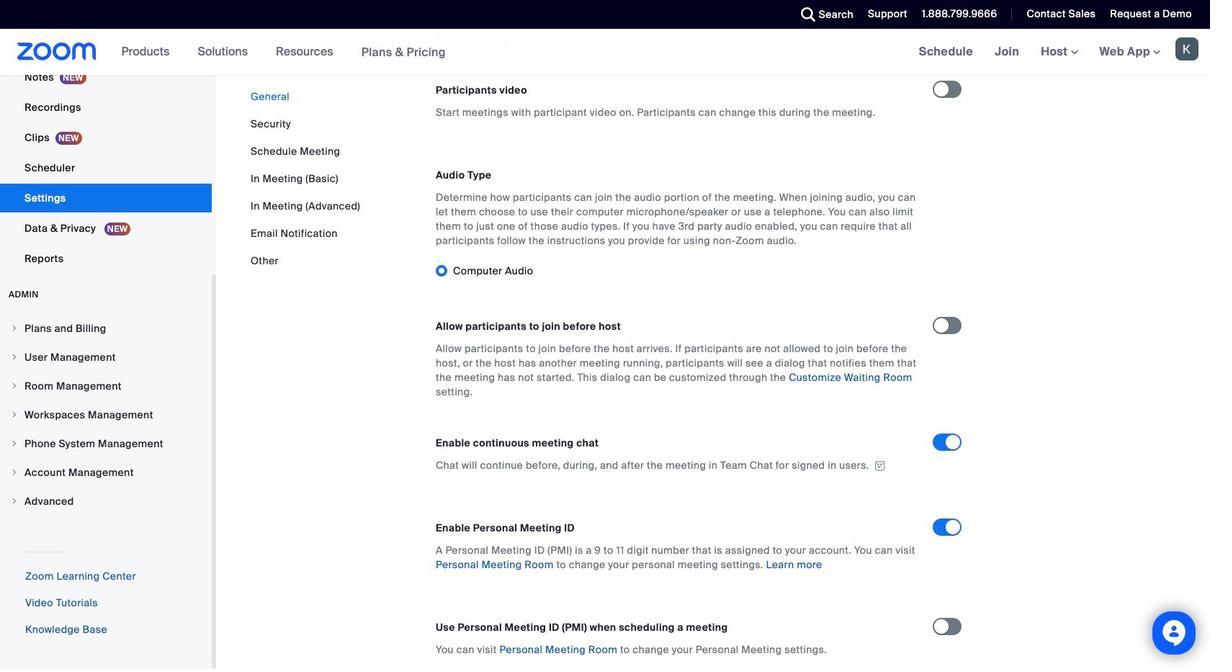 Task type: vqa. For each thing, say whether or not it's contained in the screenshot.
Name
no



Task type: describe. For each thing, give the bounding box(es) containing it.
right image for seventh menu item from the bottom
[[10, 324, 19, 333]]

right image for seventh menu item from the top of the admin menu 'menu'
[[10, 497, 19, 506]]

zoom logo image
[[17, 43, 96, 61]]

right image for fifth menu item
[[10, 440, 19, 448]]

5 menu item from the top
[[0, 430, 212, 458]]

right image for sixth menu item from the bottom of the admin menu 'menu'
[[10, 353, 19, 362]]

profile picture image
[[1176, 37, 1199, 61]]

3 menu item from the top
[[0, 373, 212, 400]]

1 menu item from the top
[[0, 315, 212, 342]]

personal menu menu
[[0, 0, 212, 275]]



Task type: locate. For each thing, give the bounding box(es) containing it.
2 menu item from the top
[[0, 344, 212, 371]]

2 right image from the top
[[10, 411, 19, 419]]

menu item
[[0, 315, 212, 342], [0, 344, 212, 371], [0, 373, 212, 400], [0, 401, 212, 429], [0, 430, 212, 458], [0, 459, 212, 487], [0, 488, 212, 515]]

product information navigation
[[111, 29, 457, 76]]

right image for 5th menu item from the bottom of the admin menu 'menu'
[[10, 382, 19, 391]]

right image for second menu item from the bottom of the admin menu 'menu'
[[10, 468, 19, 477]]

2 right image from the top
[[10, 382, 19, 391]]

right image
[[10, 353, 19, 362], [10, 382, 19, 391]]

4 menu item from the top
[[0, 401, 212, 429]]

meetings navigation
[[909, 29, 1211, 76]]

right image
[[10, 324, 19, 333], [10, 411, 19, 419], [10, 440, 19, 448], [10, 468, 19, 477], [10, 497, 19, 506]]

4 right image from the top
[[10, 468, 19, 477]]

0 vertical spatial right image
[[10, 353, 19, 362]]

menu bar
[[251, 89, 360, 268]]

admin menu menu
[[0, 315, 212, 517]]

1 right image from the top
[[10, 324, 19, 333]]

6 menu item from the top
[[0, 459, 212, 487]]

7 menu item from the top
[[0, 488, 212, 515]]

1 vertical spatial right image
[[10, 382, 19, 391]]

1 right image from the top
[[10, 353, 19, 362]]

5 right image from the top
[[10, 497, 19, 506]]

right image for fourth menu item from the bottom
[[10, 411, 19, 419]]

banner
[[0, 29, 1211, 76]]

3 right image from the top
[[10, 440, 19, 448]]



